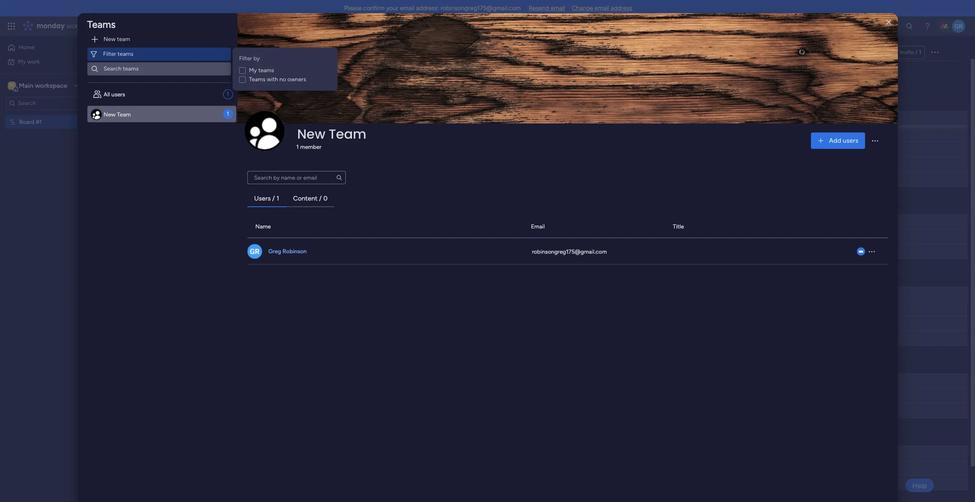 Task type: vqa. For each thing, say whether or not it's contained in the screenshot.
Status related to Submitted
no



Task type: locate. For each thing, give the bounding box(es) containing it.
inbox image
[[850, 22, 858, 30]]

2 horizontal spatial email
[[595, 5, 610, 12]]

email for resend email
[[551, 5, 566, 12]]

/ inside invite / 1 button
[[916, 49, 918, 56]]

table inside table button
[[232, 49, 246, 56]]

/ inside content / 0 link
[[319, 195, 322, 203]]

0 vertical spatial robinsongreg175@gmail.com
[[441, 5, 521, 12]]

sort by any column image
[[299, 70, 312, 78]]

timeline 1
[[750, 115, 776, 122]]

person
[[233, 71, 251, 78]]

1 horizontal spatial users
[[843, 137, 859, 145]]

work inside button
[[27, 58, 40, 65]]

notes
[[481, 118, 495, 124]]

work for monday
[[66, 21, 81, 31]]

teams
[[87, 18, 116, 30], [249, 76, 266, 83]]

row down email
[[247, 239, 889, 265]]

teams down "my teams"
[[249, 76, 266, 83]]

1 horizontal spatial /
[[319, 195, 322, 203]]

filter up search
[[103, 50, 116, 57]]

0 horizontal spatial /
[[273, 195, 275, 203]]

1 vertical spatial budget field
[[524, 218, 547, 227]]

new team
[[104, 36, 130, 43]]

help image
[[924, 22, 932, 30]]

2 table from the left
[[232, 49, 246, 56]]

1 vertical spatial my
[[249, 67, 257, 74]]

table up search field
[[207, 49, 220, 56]]

teams right search
[[123, 65, 139, 72]]

board up new project
[[127, 46, 155, 60]]

/ right users
[[273, 195, 275, 203]]

email
[[400, 5, 415, 12], [551, 5, 566, 12], [595, 5, 610, 12]]

1 vertical spatial teams
[[249, 76, 266, 83]]

users right add at top right
[[843, 137, 859, 145]]

1 horizontal spatial my
[[249, 67, 257, 74]]

Budget field
[[524, 114, 547, 123], [524, 218, 547, 227]]

main workspace
[[19, 81, 67, 89]]

Files field
[[585, 114, 600, 123]]

high
[[414, 117, 426, 124]]

2 budget from the top
[[526, 219, 545, 226]]

work down home
[[27, 58, 40, 65]]

2 horizontal spatial /
[[916, 49, 918, 56]]

last updated
[[690, 115, 723, 122], [690, 219, 723, 226]]

0 horizontal spatial users
[[111, 91, 125, 98]]

1 vertical spatial updated
[[702, 219, 723, 226]]

1 vertical spatial users
[[843, 137, 859, 145]]

0 vertical spatial board
[[127, 46, 155, 60]]

1 vertical spatial last updated
[[690, 219, 723, 226]]

users inside button
[[843, 137, 859, 145]]

teams for filter teams
[[118, 50, 133, 57]]

1 inside "new team 1 member"
[[297, 144, 299, 150]]

main inside button
[[193, 49, 205, 56]]

0 vertical spatial last updated
[[690, 115, 723, 122]]

content / 0
[[293, 195, 328, 203]]

due
[[351, 115, 361, 122]]

0 vertical spatial my
[[18, 58, 26, 65]]

sum
[[531, 252, 540, 258]]

2 last from the top
[[690, 219, 700, 226]]

row containing greg robinson
[[247, 239, 889, 265]]

date
[[363, 115, 374, 122]]

1 vertical spatial team
[[329, 125, 367, 143]]

greg robinson image
[[953, 20, 966, 33]]

main right workspace "image" on the top left
[[19, 81, 33, 89]]

upload
[[254, 134, 275, 142]]

0 horizontal spatial column information image
[[380, 115, 387, 122]]

new for new team 1 member
[[297, 125, 326, 143]]

1 horizontal spatial work
[[66, 21, 81, 31]]

row containing name
[[247, 216, 889, 239]]

column information image
[[668, 219, 674, 226]]

invite / 1
[[900, 49, 922, 56]]

0 vertical spatial board #1
[[127, 46, 169, 60]]

1 horizontal spatial table
[[232, 49, 246, 56]]

1 vertical spatial #1
[[36, 118, 42, 125]]

project left angle down image
[[141, 71, 160, 78]]

1 horizontal spatial column information image
[[668, 115, 674, 122]]

all users
[[104, 91, 125, 98]]

new inside "new team 1 member"
[[297, 125, 326, 143]]

new down management
[[104, 36, 116, 43]]

3 email from the left
[[595, 5, 610, 12]]

team for new team 1 member
[[329, 125, 367, 143]]

2 horizontal spatial filter
[[271, 71, 284, 78]]

0 horizontal spatial work
[[27, 58, 40, 65]]

Owner field
[[297, 114, 318, 123]]

meeting
[[460, 118, 480, 124]]

1 horizontal spatial email
[[551, 5, 566, 12]]

team down all users
[[117, 111, 131, 118]]

2 email from the left
[[551, 5, 566, 12]]

project inside "button"
[[141, 71, 160, 78]]

change
[[572, 5, 594, 12]]

1 budget field from the top
[[524, 114, 547, 123]]

0 vertical spatial budget field
[[524, 114, 547, 123]]

menu image
[[871, 137, 880, 145], [868, 248, 876, 256]]

notes
[[470, 115, 486, 122]]

timeline for timeline
[[639, 115, 661, 122]]

new up the 'member'
[[297, 125, 326, 143]]

dapulse checkmark sign image
[[631, 116, 635, 126]]

resend email
[[529, 5, 566, 12]]

owners
[[288, 76, 306, 83]]

tab list
[[247, 191, 889, 207]]

/ for content
[[319, 195, 322, 203]]

upload button
[[244, 111, 285, 152]]

new inside "button"
[[128, 71, 140, 78]]

email right resend
[[551, 5, 566, 12]]

22
[[365, 118, 371, 124]]

Search in workspace field
[[17, 99, 69, 108]]

1 vertical spatial board
[[19, 118, 34, 125]]

my for my work
[[18, 58, 26, 65]]

#1
[[158, 46, 169, 60], [36, 118, 42, 125]]

1 last updated field from the top
[[688, 114, 725, 123]]

#1 down search in workspace field
[[36, 118, 42, 125]]

1 vertical spatial last
[[690, 219, 700, 226]]

project 2
[[155, 117, 178, 124]]

0 vertical spatial main
[[193, 49, 205, 56]]

table left by
[[232, 49, 246, 56]]

team for new team
[[117, 111, 131, 118]]

member
[[300, 144, 322, 150]]

filter by
[[239, 55, 260, 62]]

0 vertical spatial last
[[690, 115, 700, 122]]

0 vertical spatial last updated field
[[688, 114, 725, 123]]

0 horizontal spatial board
[[19, 118, 34, 125]]

filter inside popup button
[[103, 50, 116, 57]]

grid containing name
[[247, 216, 889, 501]]

home
[[19, 44, 35, 51]]

board #1 down 'new team' button
[[127, 46, 169, 60]]

board inside list box
[[19, 118, 34, 125]]

row
[[247, 216, 889, 239], [247, 239, 889, 265]]

my down home
[[18, 58, 26, 65]]

change email address link
[[572, 5, 633, 12]]

table
[[207, 49, 220, 56], [232, 49, 246, 56]]

hide button
[[331, 68, 361, 81]]

filter teams
[[103, 50, 133, 57]]

2 nov from the top
[[354, 132, 364, 138]]

resend
[[529, 5, 550, 12]]

1 horizontal spatial main
[[193, 49, 205, 56]]

add users button
[[812, 133, 866, 149]]

filter left "arrow down" image
[[271, 71, 284, 78]]

new team button
[[87, 33, 231, 46]]

teams down team at the top left of the page
[[118, 50, 133, 57]]

content / 0 link
[[287, 191, 334, 206]]

nov 22
[[354, 118, 371, 124]]

1 timeline from the left
[[639, 115, 661, 122]]

column information image for timeline
[[668, 115, 674, 122]]

/
[[916, 49, 918, 56], [273, 195, 275, 203], [319, 195, 322, 203]]

0 vertical spatial work
[[66, 21, 81, 31]]

meeting notes
[[460, 118, 495, 124]]

0 horizontal spatial #1
[[36, 118, 42, 125]]

project left 2
[[155, 117, 174, 124]]

0 vertical spatial updated
[[702, 115, 723, 122]]

Last updated field
[[688, 114, 725, 123], [688, 218, 725, 227]]

main table button
[[180, 46, 226, 59]]

close image
[[887, 19, 892, 25]]

1 vertical spatial nov
[[354, 132, 364, 138]]

New Team field
[[295, 125, 369, 143]]

board down search in workspace field
[[19, 118, 34, 125]]

change email address
[[572, 5, 633, 12]]

calendar
[[258, 49, 281, 56]]

email right your
[[400, 5, 415, 12]]

column information image right date
[[380, 115, 387, 122]]

updated
[[702, 115, 723, 122], [702, 219, 723, 226]]

1 budget from the top
[[526, 115, 545, 122]]

/ inside the users / 1 link
[[273, 195, 275, 203]]

1 vertical spatial budget
[[526, 219, 545, 226]]

0 horizontal spatial team
[[117, 111, 131, 118]]

1 horizontal spatial robinsongreg175@gmail.com
[[532, 248, 607, 255]]

2 column information image from the left
[[668, 115, 674, 122]]

new right search
[[128, 71, 140, 78]]

1 horizontal spatial filter
[[239, 55, 252, 62]]

filter button
[[258, 68, 297, 81]]

budget
[[526, 115, 545, 122], [526, 219, 545, 226]]

search
[[104, 65, 122, 72]]

email for change email address
[[595, 5, 610, 12]]

main up search field
[[193, 49, 205, 56]]

#1 down 'new team' button
[[158, 46, 169, 60]]

main inside workspace selection element
[[19, 81, 33, 89]]

1 updated from the top
[[702, 115, 723, 122]]

new project
[[128, 71, 160, 78]]

angle down image
[[167, 71, 171, 77]]

teams
[[118, 50, 133, 57], [123, 65, 139, 72], [258, 67, 274, 74]]

new team 1 member
[[297, 125, 367, 150]]

project
[[141, 71, 160, 78], [205, 115, 223, 122], [155, 117, 174, 124]]

main for main table
[[193, 49, 205, 56]]

timeline
[[639, 115, 661, 122], [750, 115, 772, 122]]

1 last updated from the top
[[690, 115, 723, 122]]

invite members image
[[868, 22, 876, 30]]

my inside button
[[18, 58, 26, 65]]

1 table from the left
[[207, 49, 220, 56]]

new inside button
[[104, 36, 116, 43]]

filter left by
[[239, 55, 252, 62]]

project right 2
[[205, 115, 223, 122]]

nov
[[354, 118, 364, 124], [354, 132, 364, 138]]

1 vertical spatial last updated field
[[688, 218, 725, 227]]

1 inside field
[[773, 115, 776, 122]]

apps image
[[886, 22, 894, 30]]

new
[[104, 36, 116, 43], [128, 71, 140, 78], [104, 111, 116, 118], [297, 125, 326, 143]]

0 vertical spatial budget
[[526, 115, 545, 122]]

my down filter by
[[249, 67, 257, 74]]

0 vertical spatial #1
[[158, 46, 169, 60]]

please
[[344, 5, 362, 12]]

0 vertical spatial users
[[111, 91, 125, 98]]

1 horizontal spatial teams
[[249, 76, 266, 83]]

teams for search teams
[[123, 65, 139, 72]]

teams with no owners
[[249, 76, 306, 83]]

search everything image
[[906, 22, 914, 30]]

add
[[830, 137, 842, 145]]

last
[[690, 115, 700, 122], [690, 219, 700, 226]]

1 vertical spatial board #1
[[19, 118, 42, 125]]

1 horizontal spatial team
[[329, 125, 367, 143]]

0 horizontal spatial filter
[[103, 50, 116, 57]]

0 horizontal spatial table
[[207, 49, 220, 56]]

nov left 23
[[354, 132, 364, 138]]

monday
[[37, 21, 65, 31]]

1 nov from the top
[[354, 118, 364, 124]]

1 horizontal spatial board
[[127, 46, 155, 60]]

team
[[117, 36, 130, 43]]

0 horizontal spatial board #1
[[19, 118, 42, 125]]

0 horizontal spatial email
[[400, 5, 415, 12]]

nov left 22 at the left of page
[[354, 118, 364, 124]]

work for my
[[27, 58, 40, 65]]

grid
[[247, 216, 889, 501]]

team inside "new team 1 member"
[[329, 125, 367, 143]]

nov for nov 22
[[354, 118, 364, 124]]

teams for my teams
[[258, 67, 274, 74]]

0 horizontal spatial teams
[[87, 18, 116, 30]]

1 horizontal spatial #1
[[158, 46, 169, 60]]

please confirm your email address: robinsongreg175@gmail.com
[[344, 5, 521, 12]]

teams up with margin right icon
[[87, 18, 116, 30]]

1 horizontal spatial board #1
[[127, 46, 169, 60]]

0 vertical spatial teams
[[87, 18, 116, 30]]

2 timeline from the left
[[750, 115, 772, 122]]

teams inside popup button
[[118, 50, 133, 57]]

with
[[267, 76, 278, 83]]

0 horizontal spatial timeline
[[639, 115, 661, 122]]

Search by name or email search field
[[247, 171, 346, 184]]

email right change
[[595, 5, 610, 12]]

teams inside button
[[123, 65, 139, 72]]

1 horizontal spatial timeline
[[750, 115, 772, 122]]

greg
[[268, 248, 281, 255]]

1 vertical spatial work
[[27, 58, 40, 65]]

0 vertical spatial nov
[[354, 118, 364, 124]]

notifications image
[[832, 22, 840, 30]]

1 vertical spatial menu image
[[868, 248, 876, 256]]

new for new project
[[128, 71, 140, 78]]

/ right invite on the right top of the page
[[916, 49, 918, 56]]

None search field
[[247, 171, 346, 184]]

new down all
[[104, 111, 116, 118]]

0 horizontal spatial main
[[19, 81, 33, 89]]

main for main workspace
[[19, 81, 33, 89]]

menu image inside row
[[868, 248, 876, 256]]

work right monday
[[66, 21, 81, 31]]

0 vertical spatial team
[[117, 111, 131, 118]]

1 row from the top
[[247, 216, 889, 239]]

nov for nov 23
[[354, 132, 364, 138]]

teams up with
[[258, 67, 274, 74]]

Priority field
[[409, 114, 431, 123]]

1 column information image from the left
[[380, 115, 387, 122]]

filter
[[103, 50, 116, 57], [239, 55, 252, 62], [271, 71, 284, 78]]

title
[[673, 223, 685, 230]]

column information image right timeline field
[[668, 115, 674, 122]]

option
[[0, 115, 105, 116]]

/ left 0
[[319, 195, 322, 203]]

board #1 down search in workspace field
[[19, 118, 42, 125]]

column information image
[[380, 115, 387, 122], [668, 115, 674, 122]]

users right all
[[111, 91, 125, 98]]

select product image
[[7, 22, 16, 30]]

row up $0
[[247, 216, 889, 239]]

0 horizontal spatial my
[[18, 58, 26, 65]]

1 vertical spatial main
[[19, 81, 33, 89]]

0 horizontal spatial robinsongreg175@gmail.com
[[441, 5, 521, 12]]

last right the title
[[690, 219, 700, 226]]

team down v2 done deadline image
[[329, 125, 367, 143]]

last left hour
[[690, 115, 700, 122]]

users
[[111, 91, 125, 98], [843, 137, 859, 145]]

2 row from the top
[[247, 239, 889, 265]]



Task type: describe. For each thing, give the bounding box(es) containing it.
project for project 2
[[155, 117, 174, 124]]

content
[[293, 195, 318, 203]]

management
[[83, 21, 128, 31]]

1 email from the left
[[400, 5, 415, 12]]

2 last updated from the top
[[690, 219, 723, 226]]

main table
[[193, 49, 220, 56]]

/ for invite
[[916, 49, 918, 56]]

budget for 1st the "budget" field
[[526, 115, 545, 122]]

teams for teams
[[87, 18, 116, 30]]

board #1 inside field
[[127, 46, 169, 60]]

column information image for due date
[[380, 115, 387, 122]]

hide
[[344, 71, 356, 78]]

search teams button
[[87, 62, 231, 76]]

help
[[913, 482, 928, 490]]

person button
[[220, 68, 256, 81]]

calendar button
[[252, 46, 287, 59]]

1 image
[[856, 17, 863, 26]]

my work
[[18, 58, 40, 65]]

address:
[[416, 5, 439, 12]]

users
[[254, 195, 271, 203]]

2 updated from the top
[[702, 219, 723, 226]]

invite / 1 button
[[885, 46, 926, 59]]

greg robinson
[[268, 248, 307, 255]]

Search field
[[191, 69, 215, 80]]

budget for 2nd the "budget" field from the top
[[526, 219, 545, 226]]

timeline for timeline 1
[[750, 115, 772, 122]]

search teams
[[104, 65, 139, 72]]

/ for users
[[273, 195, 275, 203]]

2 budget field from the top
[[524, 218, 547, 227]]

invite
[[900, 49, 915, 56]]

2
[[175, 117, 178, 124]]

to-do
[[141, 98, 164, 108]]

add users
[[830, 137, 859, 145]]

your
[[386, 5, 399, 12]]

users / 1 link
[[248, 191, 286, 206]]

board #1 inside list box
[[19, 118, 42, 125]]

board #1 list box
[[0, 113, 105, 240]]

all
[[104, 91, 110, 98]]

teams for teams with no owners
[[249, 76, 266, 83]]

To-do field
[[139, 98, 166, 108]]

filter inside popup button
[[271, 71, 284, 78]]

by
[[254, 55, 260, 62]]

add view image
[[292, 49, 296, 56]]

my teams
[[249, 67, 274, 74]]

new for new team
[[104, 36, 116, 43]]

filter teams button
[[87, 48, 231, 61]]

nov 23
[[354, 132, 371, 138]]

to-
[[141, 98, 155, 108]]

workspace image
[[8, 81, 16, 90]]

#1 inside list box
[[36, 118, 42, 125]]

1 inside button
[[920, 49, 922, 56]]

users / 1
[[254, 195, 279, 203]]

Timeline field
[[637, 114, 663, 123]]

arrow down image
[[287, 69, 297, 79]]

0
[[324, 195, 328, 203]]

search image
[[336, 175, 343, 181]]

files
[[587, 115, 598, 122]]

my work button
[[5, 55, 88, 68]]

help button
[[906, 479, 935, 493]]

23
[[365, 132, 371, 138]]

0 vertical spatial menu image
[[871, 137, 880, 145]]

workspace
[[35, 81, 67, 89]]

m
[[9, 82, 14, 89]]

filter for filter by
[[239, 55, 252, 62]]

my for my teams
[[249, 67, 257, 74]]

team avatar image
[[244, 111, 285, 152]]

users for add users
[[843, 137, 859, 145]]

hour
[[703, 117, 713, 124]]

greg robinson image
[[247, 244, 262, 259]]

project for project
[[205, 115, 223, 122]]

2 last updated field from the top
[[688, 218, 725, 227]]

workspace selection element
[[8, 81, 69, 91]]

filter for filter teams
[[103, 50, 116, 57]]

do
[[155, 98, 164, 108]]

address
[[611, 5, 633, 12]]

users for all users
[[111, 91, 125, 98]]

v2 expand column image
[[328, 112, 334, 119]]

table inside main table button
[[207, 49, 220, 56]]

table button
[[226, 46, 252, 59]]

home button
[[5, 41, 88, 54]]

owner
[[299, 115, 316, 122]]

email
[[531, 223, 545, 230]]

with margin right image
[[91, 35, 99, 44]]

tab list containing users / 1
[[247, 191, 889, 207]]

confirm
[[364, 5, 385, 12]]

Due date field
[[349, 114, 376, 123]]

$0
[[532, 246, 539, 253]]

v2 done deadline image
[[337, 117, 344, 125]]

$1,000
[[527, 118, 543, 124]]

new team
[[104, 111, 131, 118]]

Timeline 1 field
[[748, 114, 778, 123]]

#1 inside field
[[158, 46, 169, 60]]

1 hour ago
[[699, 117, 724, 124]]

board inside field
[[127, 46, 155, 60]]

monday work management
[[37, 21, 128, 31]]

due date
[[351, 115, 374, 122]]

Board #1 field
[[125, 46, 172, 60]]

new project button
[[124, 68, 163, 81]]

priority
[[411, 115, 429, 122]]

robinson
[[283, 248, 307, 255]]

name
[[256, 223, 271, 230]]

greg robinson link
[[267, 248, 308, 256]]

new for new team
[[104, 111, 116, 118]]

1 vertical spatial robinsongreg175@gmail.com
[[532, 248, 607, 255]]

ago
[[715, 117, 724, 124]]

with margin right image
[[91, 65, 99, 73]]

no
[[280, 76, 286, 83]]

1 last from the top
[[690, 115, 700, 122]]

v2 search image
[[185, 70, 191, 79]]

resend email link
[[529, 5, 566, 12]]

Notes field
[[468, 114, 488, 123]]



